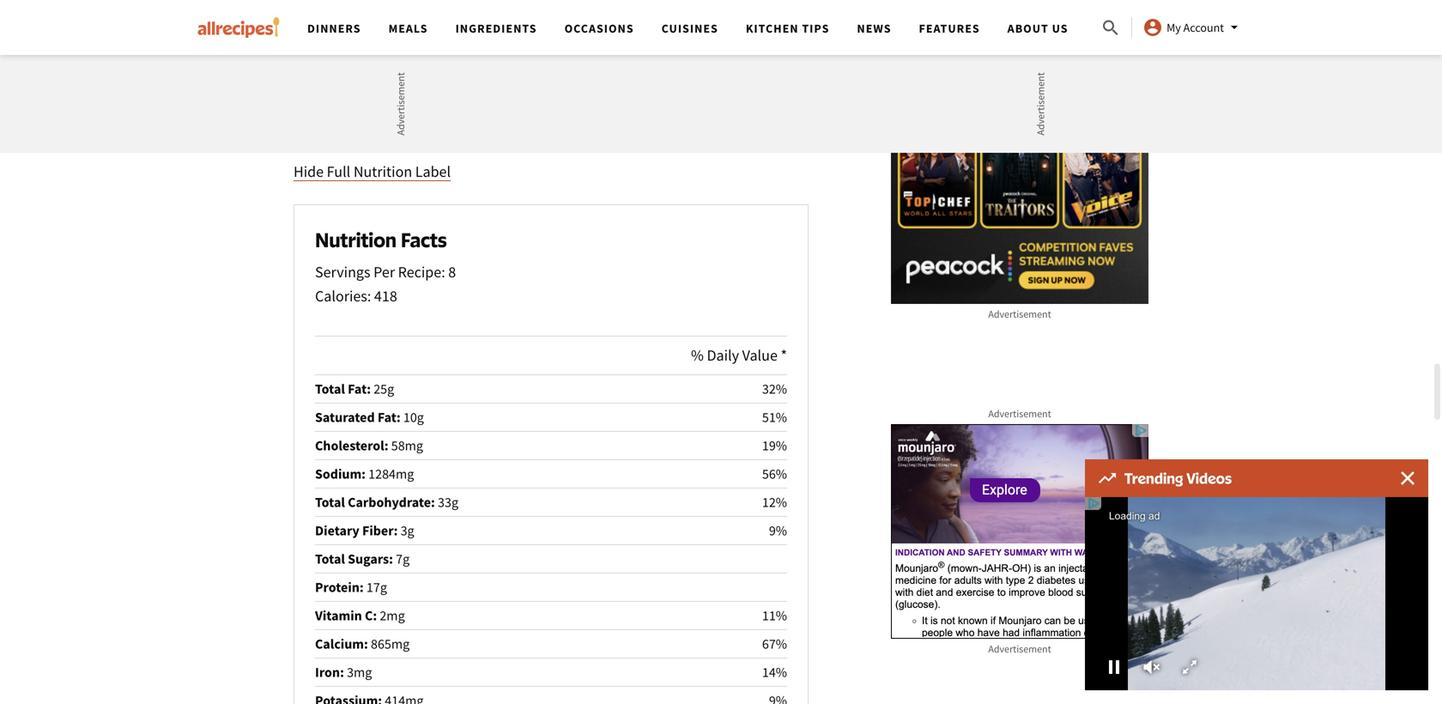 Task type: vqa. For each thing, say whether or not it's contained in the screenshot.
and
no



Task type: locate. For each thing, give the bounding box(es) containing it.
my account button
[[1143, 17, 1245, 38]]

2 vertical spatial nutrition
[[315, 227, 397, 252]]

12%
[[762, 493, 787, 511]]

2 total from the top
[[315, 493, 345, 511]]

facts
[[422, 33, 491, 70], [401, 227, 447, 252]]

trending videos
[[1125, 469, 1232, 487]]

dinners link
[[307, 21, 361, 36]]

sodium
[[315, 465, 362, 482]]

fat for saturated fat
[[378, 408, 397, 426]]

total up dietary
[[315, 493, 345, 511]]

%
[[691, 345, 704, 365]]

servings
[[315, 262, 370, 281]]

total
[[315, 380, 345, 397], [315, 493, 345, 511], [315, 550, 345, 567]]

17g
[[367, 578, 387, 596]]

full
[[327, 162, 351, 181]]

1 vertical spatial nutrition
[[354, 162, 412, 181]]

meals
[[389, 21, 428, 36]]

occasions
[[565, 21, 634, 36]]

fat
[[348, 380, 367, 397], [378, 408, 397, 426]]

c
[[365, 607, 373, 624]]

32%
[[762, 380, 787, 397]]

19%
[[762, 437, 787, 454]]

33g
[[438, 493, 458, 511]]

tips
[[802, 21, 830, 36]]

calories
[[315, 286, 367, 305]]

dinners
[[307, 21, 361, 36]]

% daily value *
[[691, 345, 787, 365]]

protein 17g
[[315, 578, 387, 596]]

3mg
[[347, 663, 372, 681]]

0 vertical spatial fat
[[348, 380, 367, 397]]

10g
[[403, 408, 424, 426]]

navigation
[[294, 0, 1101, 55]]

1 total from the top
[[315, 380, 345, 397]]

features link
[[919, 21, 980, 36]]

dietary
[[315, 522, 360, 539]]

fat for total fat
[[348, 380, 367, 397]]

fat left "25g"
[[348, 380, 367, 397]]

8
[[448, 262, 456, 281]]

fat left the 10g
[[378, 408, 397, 426]]

recipe
[[398, 262, 441, 281]]

advertisement element
[[891, 89, 1149, 304], [891, 424, 1149, 639]]

nutrition facts (per serving)
[[294, 33, 579, 70]]

nutrition facts
[[315, 227, 447, 252]]

my
[[1167, 20, 1181, 35]]

1 vertical spatial facts
[[401, 227, 447, 252]]

1 vertical spatial total
[[315, 493, 345, 511]]

*
[[781, 345, 787, 365]]

nutrition for nutrition facts (per serving)
[[294, 33, 416, 70]]

hide
[[294, 162, 324, 181]]

14%
[[762, 663, 787, 681]]

kitchen tips link
[[746, 21, 830, 36]]

iron
[[315, 663, 340, 681]]

3 total from the top
[[315, 550, 345, 567]]

vitamin
[[315, 607, 362, 624]]

facts for nutrition facts (per serving)
[[422, 33, 491, 70]]

about us
[[1008, 21, 1069, 36]]

features
[[919, 21, 980, 36]]

total for total carbohydrate 33g
[[315, 493, 345, 511]]

1 vertical spatial advertisement element
[[891, 424, 1149, 639]]

per
[[374, 262, 395, 281]]

unmute button group
[[1133, 654, 1171, 680]]

865mg
[[371, 635, 410, 652]]

0 horizontal spatial fat
[[348, 380, 367, 397]]

1 horizontal spatial fat
[[378, 408, 397, 426]]

11%
[[762, 607, 787, 624]]

(per
[[498, 48, 524, 67]]

58mg
[[391, 437, 423, 454]]

67%
[[762, 635, 787, 652]]

3g
[[401, 522, 414, 539]]

0 vertical spatial advertisement element
[[891, 89, 1149, 304]]

1 vertical spatial fat
[[378, 408, 397, 426]]

servings per recipe 8 calories 418
[[315, 262, 456, 305]]

total down dietary
[[315, 550, 345, 567]]

us
[[1052, 21, 1069, 36]]

close image
[[1401, 471, 1415, 485]]

fiber
[[362, 522, 394, 539]]

total up saturated
[[315, 380, 345, 397]]

account image
[[1143, 17, 1163, 38]]

nutrition
[[294, 33, 416, 70], [354, 162, 412, 181], [315, 227, 397, 252]]

home image
[[197, 17, 280, 38]]

0 vertical spatial nutrition
[[294, 33, 416, 70]]

cholesterol
[[315, 437, 384, 454]]

trending image
[[1099, 473, 1116, 483]]

my account
[[1167, 20, 1224, 35]]

trending
[[1125, 469, 1183, 487]]

total fat 25g
[[315, 380, 394, 397]]

2 vertical spatial total
[[315, 550, 345, 567]]

hide full nutrition label button
[[294, 160, 451, 184]]

0 vertical spatial total
[[315, 380, 345, 397]]

0 vertical spatial facts
[[422, 33, 491, 70]]



Task type: describe. For each thing, give the bounding box(es) containing it.
calcium
[[315, 635, 364, 652]]

total carbohydrate 33g
[[315, 493, 458, 511]]

account
[[1184, 20, 1224, 35]]

7g
[[396, 550, 410, 567]]

dietary fiber 3g
[[315, 522, 414, 539]]

ingredients link
[[456, 21, 537, 36]]

total for total sugars 7g
[[315, 550, 345, 567]]

total for total fat 25g
[[315, 380, 345, 397]]

protein
[[315, 578, 360, 596]]

search image
[[1101, 18, 1121, 38]]

ingredients
[[456, 21, 537, 36]]

daily
[[707, 345, 739, 365]]

video player application
[[1085, 497, 1429, 690]]

saturated
[[315, 408, 375, 426]]

sodium 1284mg
[[315, 465, 414, 482]]

cuisines link
[[662, 21, 718, 36]]

videos
[[1187, 469, 1232, 487]]

cuisines
[[662, 21, 718, 36]]

2 advertisement element from the top
[[891, 424, 1149, 639]]

hide full nutrition label
[[294, 162, 451, 181]]

sugars
[[348, 550, 389, 567]]

about us link
[[1008, 21, 1069, 36]]

9%
[[769, 522, 787, 539]]

418
[[374, 286, 397, 305]]

navigation containing dinners
[[294, 0, 1101, 55]]

news link
[[857, 21, 892, 36]]

2mg
[[380, 607, 405, 624]]

nutrition inside button
[[354, 162, 412, 181]]

total sugars 7g
[[315, 550, 410, 567]]

news
[[857, 21, 892, 36]]

kitchen tips
[[746, 21, 830, 36]]

serving)
[[527, 48, 579, 67]]

51%
[[762, 408, 787, 426]]

occasions link
[[565, 21, 634, 36]]

25g
[[374, 380, 394, 397]]

facts for nutrition facts
[[401, 227, 447, 252]]

vitamin c 2mg
[[315, 607, 405, 624]]

cholesterol 58mg
[[315, 437, 423, 454]]

carbohydrate
[[348, 493, 431, 511]]

meals link
[[389, 21, 428, 36]]

1 advertisement element from the top
[[891, 89, 1149, 304]]

kitchen
[[746, 21, 799, 36]]

iron 3mg
[[315, 663, 372, 681]]

value
[[742, 345, 778, 365]]

saturated fat 10g
[[315, 408, 424, 426]]

calcium 865mg
[[315, 635, 410, 652]]

about
[[1008, 21, 1049, 36]]

label
[[415, 162, 451, 181]]

caret_down image
[[1224, 17, 1245, 38]]

56%
[[762, 465, 787, 482]]

nutrition for nutrition facts
[[315, 227, 397, 252]]

1284mg
[[368, 465, 414, 482]]



